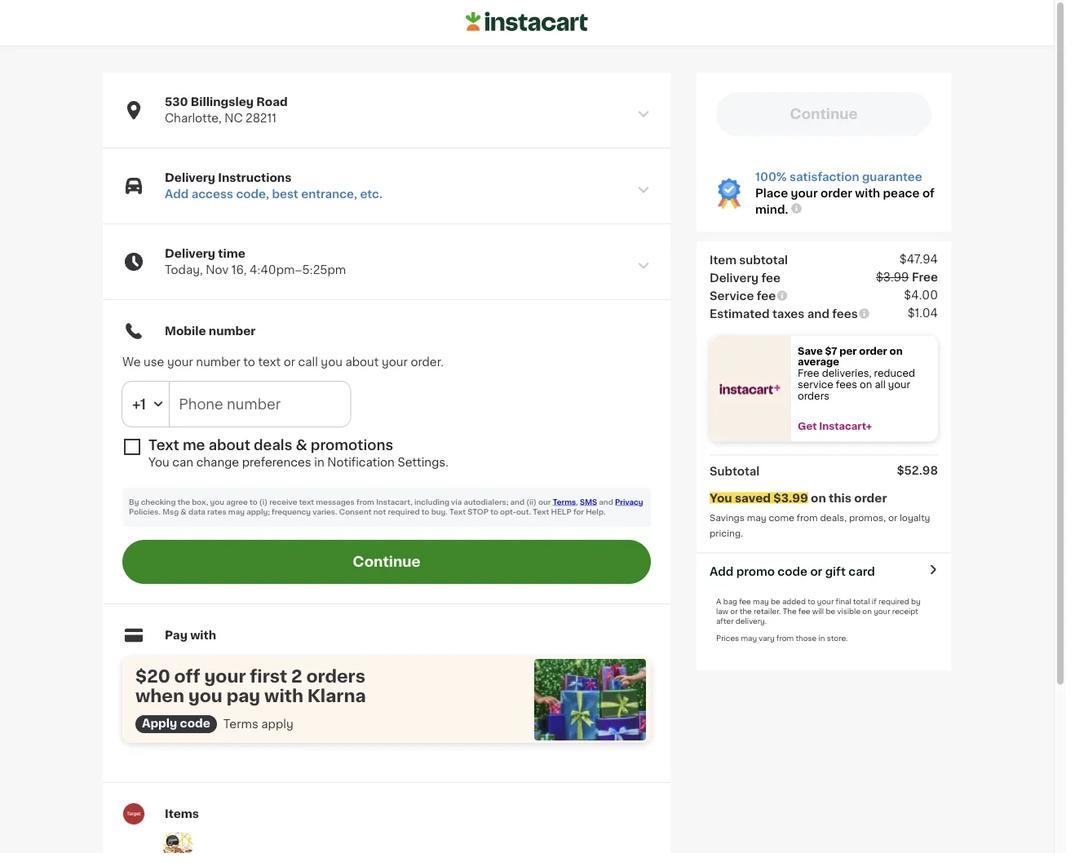 Task type: describe. For each thing, give the bounding box(es) containing it.
$20
[[135, 668, 170, 685]]

fee up estimated taxes and fees
[[757, 290, 776, 302]]

from inside by checking the box, you agree to (i) receive text messages from instacart, including via autodialers; and (ii) our terms , sms and privacy policies. msg & data rates may apply; frequency varies. consent not required to buy. text stop to opt-out. text help for help.
[[357, 499, 375, 506]]

delivery for add
[[165, 172, 216, 184]]

2
[[291, 668, 302, 685]]

add promo code or gift card
[[710, 566, 876, 577]]

0 horizontal spatial and
[[511, 499, 525, 506]]

you inside text me about deals & promotions you can change preferences in notification settings.
[[149, 457, 170, 469]]

visible
[[838, 608, 861, 615]]

required inside by checking the box, you agree to (i) receive text messages from instacart, including via autodialers; and (ii) our terms , sms and privacy policies. msg & data rates may apply; frequency varies. consent not required to buy. text stop to opt-out. text help for help.
[[388, 509, 420, 516]]

0 horizontal spatial text
[[258, 357, 281, 368]]

order.
[[411, 357, 444, 368]]

nov
[[206, 264, 229, 276]]

your up will
[[818, 598, 834, 606]]

the
[[783, 608, 797, 615]]

delivery for today,
[[165, 248, 216, 260]]

apply
[[142, 718, 177, 730]]

to inside a bag fee may be added to your final total if required by law or the retailer. the fee will be visible on your receipt after delivery.
[[808, 598, 816, 606]]

savings may come from deals, promos, or loyalty pricing.
[[710, 514, 933, 538]]

by checking the box, you agree to (i) receive text messages from instacart, including via autodialers; and (ii) our terms , sms and privacy policies. msg & data rates may apply; frequency varies. consent not required to buy. text stop to opt-out. text help for help.
[[129, 499, 644, 516]]

delivery fee
[[710, 272, 781, 284]]

buy.
[[431, 509, 448, 516]]

$3.99 free
[[877, 271, 939, 283]]

data
[[189, 509, 206, 516]]

privacy
[[615, 499, 644, 506]]

28211
[[246, 113, 277, 124]]

delivery instructions image
[[637, 183, 651, 198]]

your inside place your order with peace of mind.
[[791, 188, 818, 199]]

subtotal
[[710, 466, 760, 477]]

may inside savings may come from deals, promos, or loyalty pricing.
[[747, 514, 767, 523]]

terms link
[[553, 499, 576, 506]]

help.
[[586, 509, 606, 516]]

if
[[872, 598, 877, 606]]

text inside by checking the box, you agree to (i) receive text messages from instacart, including via autodialers; and (ii) our terms , sms and privacy policies. msg & data rates may apply; frequency varies. consent not required to buy. text stop to opt-out. text help for help.
[[299, 499, 314, 506]]

law
[[717, 608, 729, 615]]

530 billingsley road charlotte, nc 28211
[[165, 96, 288, 124]]

added
[[783, 598, 806, 606]]

on left all
[[860, 380, 873, 390]]

you saved $3.99 on this order
[[710, 493, 888, 504]]

out.
[[517, 509, 531, 516]]

today,
[[165, 264, 203, 276]]

a bag fee may be added to your final total if required by law or the retailer. the fee will be visible on your receipt after delivery.
[[717, 598, 921, 625]]

best
[[272, 189, 299, 200]]

1 horizontal spatial be
[[826, 608, 836, 615]]

$4.00
[[905, 289, 939, 301]]

Select a country button
[[122, 382, 169, 427]]

bag
[[724, 598, 738, 606]]

frequency
[[272, 509, 311, 516]]

receive
[[270, 499, 297, 506]]

may down delivery.
[[741, 635, 757, 642]]

or inside a bag fee may be added to your final total if required by law or the retailer. the fee will be visible on your receipt after delivery.
[[731, 608, 738, 615]]

or left call
[[284, 357, 295, 368]]

apply code
[[142, 718, 210, 730]]

orders inside save $7 per order on average free deliveries, reduced service fees on all your orders
[[798, 391, 830, 401]]

continue
[[353, 555, 421, 569]]

call
[[298, 357, 318, 368]]

orders inside $20 off your first 2 orders when you pay with klarna
[[306, 668, 366, 685]]

1 horizontal spatial and
[[599, 499, 614, 506]]

access
[[192, 189, 233, 200]]

to down including
[[422, 509, 430, 516]]

pay with
[[165, 630, 216, 642]]

item subtotal
[[710, 254, 788, 266]]

your inside save $7 per order on average free deliveries, reduced service fees on all your orders
[[889, 380, 911, 390]]

by
[[912, 598, 921, 606]]

on inside a bag fee may be added to your final total if required by law or the retailer. the fee will be visible on your receipt after delivery.
[[863, 608, 872, 615]]

from for prices may vary from those in store.
[[777, 635, 794, 642]]

estimated taxes and fees
[[710, 308, 858, 320]]

to down autodialers;
[[491, 509, 499, 516]]

settings.
[[398, 457, 449, 469]]

sms link
[[580, 499, 598, 506]]

entrance,
[[301, 189, 357, 200]]

to up the "phone number" 'phone field'
[[243, 357, 255, 368]]

code inside the add promo code or gift card button
[[778, 566, 808, 577]]

apply;
[[247, 509, 270, 516]]

1 vertical spatial number
[[196, 357, 241, 368]]

or inside button
[[811, 566, 823, 577]]

mind.
[[756, 204, 789, 215]]

1 horizontal spatial in
[[819, 635, 826, 642]]

policies.
[[129, 509, 161, 516]]

get instacart+ button
[[792, 421, 939, 432]]

the inside by checking the box, you agree to (i) receive text messages from instacart, including via autodialers; and (ii) our terms , sms and privacy policies. msg & data rates may apply; frequency varies. consent not required to buy. text stop to opt-out. text help for help.
[[178, 499, 190, 506]]

1 horizontal spatial about
[[346, 357, 379, 368]]

promotions
[[311, 439, 394, 453]]

100%
[[756, 171, 787, 183]]

by
[[129, 499, 139, 506]]

more info about 100% satisfaction guarantee image
[[790, 202, 803, 215]]

(i)
[[259, 499, 268, 506]]

savings
[[710, 514, 745, 523]]

receipt
[[893, 608, 919, 615]]

$1.04
[[908, 307, 939, 319]]

autodialers;
[[464, 499, 509, 506]]

2 vertical spatial delivery
[[710, 272, 759, 284]]

1 vertical spatial code
[[180, 718, 210, 730]]

msg
[[163, 509, 179, 516]]

required inside a bag fee may be added to your final total if required by law or the retailer. the fee will be visible on your receipt after delivery.
[[879, 598, 910, 606]]

agree
[[226, 499, 248, 506]]

when
[[135, 688, 184, 705]]

delivery time image
[[637, 259, 651, 273]]

may inside a bag fee may be added to your final total if required by law or the retailer. the fee will be visible on your receipt after delivery.
[[753, 598, 769, 606]]

text me about deals & promotions you can change preferences in notification settings.
[[149, 439, 449, 469]]

via
[[451, 499, 462, 506]]

service
[[798, 380, 834, 390]]

pricing.
[[710, 529, 744, 538]]

promo
[[737, 566, 775, 577]]

(ii)
[[527, 499, 537, 506]]

subtotal
[[740, 254, 788, 266]]

add inside button
[[710, 566, 734, 577]]

instacart,
[[376, 499, 413, 506]]

change
[[196, 457, 239, 469]]

service
[[710, 290, 755, 302]]

reduced
[[875, 369, 916, 378]]

preferences
[[242, 457, 312, 469]]

get instacart+
[[798, 422, 873, 431]]

place
[[756, 188, 789, 199]]

guarantee
[[863, 171, 923, 183]]

instacart+
[[820, 422, 873, 431]]

4:40pm–5:25pm
[[250, 264, 346, 276]]

Phone number telephone field
[[169, 382, 351, 427]]

after
[[717, 618, 734, 625]]

me
[[183, 439, 205, 453]]



Task type: vqa. For each thing, say whether or not it's contained in the screenshot.
Wine
no



Task type: locate. For each thing, give the bounding box(es) containing it.
terms inside by checking the box, you agree to (i) receive text messages from instacart, including via autodialers; and (ii) our terms , sms and privacy policies. msg & data rates may apply; frequency varies. consent not required to buy. text stop to opt-out. text help for help.
[[553, 499, 576, 506]]

order right 'per' at the right
[[860, 346, 888, 356]]

0 vertical spatial with
[[856, 188, 881, 199]]

,
[[576, 499, 579, 506]]

pay
[[165, 630, 188, 642]]

and up "help."
[[599, 499, 614, 506]]

& inside text me about deals & promotions you can change preferences in notification settings.
[[296, 439, 307, 453]]

1 vertical spatial text
[[299, 499, 314, 506]]

you inside $20 off your first 2 orders when you pay with klarna
[[188, 688, 223, 705]]

1 vertical spatial required
[[879, 598, 910, 606]]

etc.
[[360, 189, 383, 200]]

text
[[149, 439, 179, 453], [450, 509, 466, 516], [533, 509, 550, 516]]

with inside $20 off your first 2 orders when you pay with klarna
[[265, 688, 304, 705]]

klarna
[[308, 688, 366, 705]]

you
[[149, 457, 170, 469], [710, 493, 733, 504]]

1 horizontal spatial with
[[265, 688, 304, 705]]

free
[[913, 271, 939, 283], [798, 369, 820, 378]]

in left store.
[[819, 635, 826, 642]]

0 vertical spatial in
[[314, 457, 325, 469]]

or down bag
[[731, 608, 738, 615]]

saved
[[735, 493, 771, 504]]

text up 'frequency'
[[299, 499, 314, 506]]

delivery up service
[[710, 272, 759, 284]]

notification
[[328, 457, 395, 469]]

1 horizontal spatial text
[[299, 499, 314, 506]]

deals,
[[821, 514, 847, 523]]

charlotte,
[[165, 113, 222, 124]]

1 horizontal spatial the
[[740, 608, 752, 615]]

and
[[808, 308, 830, 320], [511, 499, 525, 506], [599, 499, 614, 506]]

about inside text me about deals & promotions you can change preferences in notification settings.
[[209, 439, 250, 453]]

required down instacart,
[[388, 509, 420, 516]]

0 vertical spatial &
[[296, 439, 307, 453]]

2 vertical spatial with
[[265, 688, 304, 705]]

can
[[172, 457, 193, 469]]

promos,
[[850, 514, 886, 523]]

fee down the subtotal
[[762, 272, 781, 284]]

instructions
[[218, 172, 292, 184]]

2 vertical spatial you
[[188, 688, 223, 705]]

you up rates
[[210, 499, 224, 506]]

total
[[854, 598, 871, 606]]

your down 'if'
[[874, 608, 891, 615]]

$20 off your first 2 orders when you pay with klarna
[[135, 668, 366, 705]]

$3.99 up the come
[[774, 493, 809, 504]]

from right vary
[[777, 635, 794, 642]]

0 horizontal spatial orders
[[306, 668, 366, 685]]

$47.94
[[900, 253, 939, 265]]

2 vertical spatial order
[[855, 493, 888, 504]]

& inside by checking the box, you agree to (i) receive text messages from instacart, including via autodialers; and (ii) our terms , sms and privacy policies. msg & data rates may apply; frequency varies. consent not required to buy. text stop to opt-out. text help for help.
[[181, 509, 187, 516]]

0 vertical spatial you
[[149, 457, 170, 469]]

nc
[[225, 113, 243, 124]]

0 horizontal spatial be
[[771, 598, 781, 606]]

may
[[228, 509, 245, 516], [747, 514, 767, 523], [753, 598, 769, 606], [741, 635, 757, 642]]

delivery up the today,
[[165, 248, 216, 260]]

the
[[178, 499, 190, 506], [740, 608, 752, 615]]

you down off
[[188, 688, 223, 705]]

0 vertical spatial fees
[[833, 308, 858, 320]]

final
[[836, 598, 852, 606]]

2 horizontal spatial text
[[533, 509, 550, 516]]

0 vertical spatial number
[[209, 326, 256, 337]]

delivery instructions add access code, best entrance, etc.
[[165, 172, 383, 200]]

your up more info about 100% satisfaction guarantee icon
[[791, 188, 818, 199]]

0 horizontal spatial about
[[209, 439, 250, 453]]

satisfaction
[[790, 171, 860, 183]]

terms down pay
[[224, 719, 259, 731]]

average
[[798, 358, 840, 367]]

0 vertical spatial delivery
[[165, 172, 216, 184]]

1 horizontal spatial orders
[[798, 391, 830, 401]]

2 horizontal spatial with
[[856, 188, 881, 199]]

including
[[415, 499, 450, 506]]

save
[[798, 346, 823, 356]]

code right apply on the bottom left of the page
[[180, 718, 210, 730]]

or inside savings may come from deals, promos, or loyalty pricing.
[[889, 514, 898, 523]]

1 vertical spatial order
[[860, 346, 888, 356]]

stop
[[468, 509, 489, 516]]

2 vertical spatial from
[[777, 635, 794, 642]]

to left (i)
[[250, 499, 258, 506]]

1 vertical spatial you
[[710, 493, 733, 504]]

0 horizontal spatial terms
[[224, 719, 259, 731]]

deliveries,
[[822, 369, 872, 378]]

in down promotions
[[314, 457, 325, 469]]

0 horizontal spatial with
[[190, 630, 216, 642]]

and up out.
[[511, 499, 525, 506]]

with down "2"
[[265, 688, 304, 705]]

card
[[849, 566, 876, 577]]

your left order.
[[382, 357, 408, 368]]

add inside delivery instructions add access code, best entrance, etc.
[[165, 189, 189, 200]]

your up pay
[[204, 668, 246, 685]]

order down 100% satisfaction guarantee
[[821, 188, 853, 199]]

home image
[[466, 9, 588, 34]]

add up a
[[710, 566, 734, 577]]

2 horizontal spatial and
[[808, 308, 830, 320]]

you right call
[[321, 357, 343, 368]]

0 vertical spatial order
[[821, 188, 853, 199]]

orders down service
[[798, 391, 830, 401]]

your down reduced
[[889, 380, 911, 390]]

help
[[551, 509, 572, 516]]

your inside $20 off your first 2 orders when you pay with klarna
[[204, 668, 246, 685]]

1 vertical spatial &
[[181, 509, 187, 516]]

taxes
[[773, 308, 805, 320]]

+1
[[132, 397, 146, 411]]

prices may vary from those in store.
[[717, 635, 848, 642]]

1 horizontal spatial you
[[710, 493, 733, 504]]

add promo code or gift card button
[[710, 564, 876, 580]]

free up $4.00
[[913, 271, 939, 283]]

about right call
[[346, 357, 379, 368]]

1 horizontal spatial code
[[778, 566, 808, 577]]

in inside text me about deals & promotions you can change preferences in notification settings.
[[314, 457, 325, 469]]

messages
[[316, 499, 355, 506]]

fees inside save $7 per order on average free deliveries, reduced service fees on all your orders
[[836, 380, 858, 390]]

1 horizontal spatial required
[[879, 598, 910, 606]]

free inside save $7 per order on average free deliveries, reduced service fees on all your orders
[[798, 369, 820, 378]]

1 vertical spatial in
[[819, 635, 826, 642]]

privacy link
[[615, 499, 644, 506]]

will
[[813, 608, 825, 615]]

the up delivery.
[[740, 608, 752, 615]]

delivery address image
[[637, 107, 651, 122]]

text inside text me about deals & promotions you can change preferences in notification settings.
[[149, 439, 179, 453]]

1 vertical spatial terms
[[224, 719, 259, 731]]

order inside place your order with peace of mind.
[[821, 188, 853, 199]]

fees up 'per' at the right
[[833, 308, 858, 320]]

you left can
[[149, 457, 170, 469]]

$3.99
[[877, 271, 910, 283], [774, 493, 809, 504]]

1 horizontal spatial $3.99
[[877, 271, 910, 283]]

you inside by checking the box, you agree to (i) receive text messages from instacart, including via autodialers; and (ii) our terms , sms and privacy policies. msg & data rates may apply; frequency varies. consent not required to buy. text stop to opt-out. text help for help.
[[210, 499, 224, 506]]

place your order with peace of mind.
[[756, 188, 935, 215]]

delivery up access
[[165, 172, 216, 184]]

0 horizontal spatial you
[[149, 457, 170, 469]]

code,
[[236, 189, 269, 200]]

delivery inside delivery instructions add access code, best entrance, etc.
[[165, 172, 216, 184]]

0 horizontal spatial $3.99
[[774, 493, 809, 504]]

1 horizontal spatial from
[[777, 635, 794, 642]]

your right use
[[167, 357, 193, 368]]

order
[[821, 188, 853, 199], [860, 346, 888, 356], [855, 493, 888, 504]]

0 vertical spatial terms
[[553, 499, 576, 506]]

mobile
[[165, 326, 206, 337]]

may up 'retailer.'
[[753, 598, 769, 606]]

may down 'agree'
[[228, 509, 245, 516]]

0 vertical spatial from
[[357, 499, 375, 506]]

0 vertical spatial $3.99
[[877, 271, 910, 283]]

0 horizontal spatial &
[[181, 509, 187, 516]]

service fee
[[710, 290, 776, 302]]

on down total
[[863, 608, 872, 615]]

free up service
[[798, 369, 820, 378]]

0 vertical spatial be
[[771, 598, 781, 606]]

16,
[[232, 264, 247, 276]]

be right will
[[826, 608, 836, 615]]

number right mobile
[[209, 326, 256, 337]]

order up promos,
[[855, 493, 888, 504]]

add left access
[[165, 189, 189, 200]]

box,
[[192, 499, 208, 506]]

0 vertical spatial code
[[778, 566, 808, 577]]

0 horizontal spatial in
[[314, 457, 325, 469]]

from inside savings may come from deals, promos, or loyalty pricing.
[[797, 514, 818, 523]]

item
[[710, 254, 737, 266]]

the left "box,"
[[178, 499, 190, 506]]

terms
[[553, 499, 576, 506], [224, 719, 259, 731]]

on up reduced
[[890, 346, 903, 356]]

text down the via
[[450, 509, 466, 516]]

1 vertical spatial add
[[710, 566, 734, 577]]

0 horizontal spatial free
[[798, 369, 820, 378]]

1 vertical spatial the
[[740, 608, 752, 615]]

from for savings may come from deals, promos, or loyalty pricing.
[[797, 514, 818, 523]]

0 vertical spatial free
[[913, 271, 939, 283]]

code
[[778, 566, 808, 577], [180, 718, 210, 730]]

or
[[284, 357, 295, 368], [889, 514, 898, 523], [811, 566, 823, 577], [731, 608, 738, 615]]

0 horizontal spatial from
[[357, 499, 375, 506]]

about up change
[[209, 439, 250, 453]]

code up added
[[778, 566, 808, 577]]

530
[[165, 96, 188, 108]]

text left call
[[258, 357, 281, 368]]

save $7 per order on average free deliveries, reduced service fees on all your orders
[[798, 346, 918, 401]]

number down mobile number
[[196, 357, 241, 368]]

and right taxes
[[808, 308, 830, 320]]

& right msg
[[181, 509, 187, 516]]

0 horizontal spatial text
[[149, 439, 179, 453]]

1 horizontal spatial terms
[[553, 499, 576, 506]]

road
[[256, 96, 288, 108]]

from up consent
[[357, 499, 375, 506]]

to up will
[[808, 598, 816, 606]]

use
[[144, 357, 164, 368]]

1 horizontal spatial add
[[710, 566, 734, 577]]

1 horizontal spatial &
[[296, 439, 307, 453]]

or left gift
[[811, 566, 823, 577]]

billingsley
[[191, 96, 254, 108]]

this
[[829, 493, 852, 504]]

apply
[[261, 719, 294, 731]]

may inside by checking the box, you agree to (i) receive text messages from instacart, including via autodialers; and (ii) our terms , sms and privacy policies. msg & data rates may apply; frequency varies. consent not required to buy. text stop to opt-out. text help for help.
[[228, 509, 245, 516]]

from down you saved $3.99 on this order
[[797, 514, 818, 523]]

checking
[[141, 499, 176, 506]]

text down our
[[533, 509, 550, 516]]

& right deals
[[296, 439, 307, 453]]

1 vertical spatial be
[[826, 608, 836, 615]]

you up savings
[[710, 493, 733, 504]]

1 vertical spatial $3.99
[[774, 493, 809, 504]]

1 vertical spatial fees
[[836, 380, 858, 390]]

0 horizontal spatial required
[[388, 509, 420, 516]]

of
[[923, 188, 935, 199]]

our
[[539, 499, 551, 506]]

1 vertical spatial with
[[190, 630, 216, 642]]

1 vertical spatial you
[[210, 499, 224, 506]]

required up receipt
[[879, 598, 910, 606]]

1 vertical spatial about
[[209, 439, 250, 453]]

order inside save $7 per order on average free deliveries, reduced service fees on all your orders
[[860, 346, 888, 356]]

$3.99 down $47.94
[[877, 271, 910, 283]]

vary
[[759, 635, 775, 642]]

or left the loyalty
[[889, 514, 898, 523]]

with
[[856, 188, 881, 199], [190, 630, 216, 642], [265, 688, 304, 705]]

0 vertical spatial the
[[178, 499, 190, 506]]

1 vertical spatial orders
[[306, 668, 366, 685]]

come
[[769, 514, 795, 523]]

1 vertical spatial free
[[798, 369, 820, 378]]

1 vertical spatial delivery
[[165, 248, 216, 260]]

fees
[[833, 308, 858, 320], [836, 380, 858, 390]]

the inside a bag fee may be added to your final total if required by law or the retailer. the fee will be visible on your receipt after delivery.
[[740, 608, 752, 615]]

with right pay
[[190, 630, 216, 642]]

text up can
[[149, 439, 179, 453]]

terms up help
[[553, 499, 576, 506]]

1 horizontal spatial text
[[450, 509, 466, 516]]

fees down deliveries,
[[836, 380, 858, 390]]

0 vertical spatial you
[[321, 357, 343, 368]]

loyalty
[[900, 514, 931, 523]]

2 horizontal spatial from
[[797, 514, 818, 523]]

with inside place your order with peace of mind.
[[856, 188, 881, 199]]

0 vertical spatial add
[[165, 189, 189, 200]]

1 vertical spatial from
[[797, 514, 818, 523]]

orders up klarna
[[306, 668, 366, 685]]

0 horizontal spatial the
[[178, 499, 190, 506]]

deals
[[254, 439, 293, 453]]

delivery inside delivery time today, nov 16, 4:40pm–5:25pm
[[165, 248, 216, 260]]

may down saved
[[747, 514, 767, 523]]

fee right bag
[[740, 598, 752, 606]]

on left this
[[811, 493, 827, 504]]

consent
[[339, 509, 372, 516]]

0 vertical spatial text
[[258, 357, 281, 368]]

prices
[[717, 635, 740, 642]]

0 horizontal spatial add
[[165, 189, 189, 200]]

sms
[[580, 499, 598, 506]]

1 horizontal spatial free
[[913, 271, 939, 283]]

store.
[[827, 635, 848, 642]]

0 vertical spatial required
[[388, 509, 420, 516]]

required
[[388, 509, 420, 516], [879, 598, 910, 606]]

0 horizontal spatial code
[[180, 718, 210, 730]]

be up 'retailer.'
[[771, 598, 781, 606]]

with down the guarantee on the right top
[[856, 188, 881, 199]]

0 vertical spatial about
[[346, 357, 379, 368]]

0 vertical spatial orders
[[798, 391, 830, 401]]

edwards® turtle pie image
[[162, 833, 194, 854]]

number
[[209, 326, 256, 337], [196, 357, 241, 368]]

fee left will
[[799, 608, 811, 615]]



